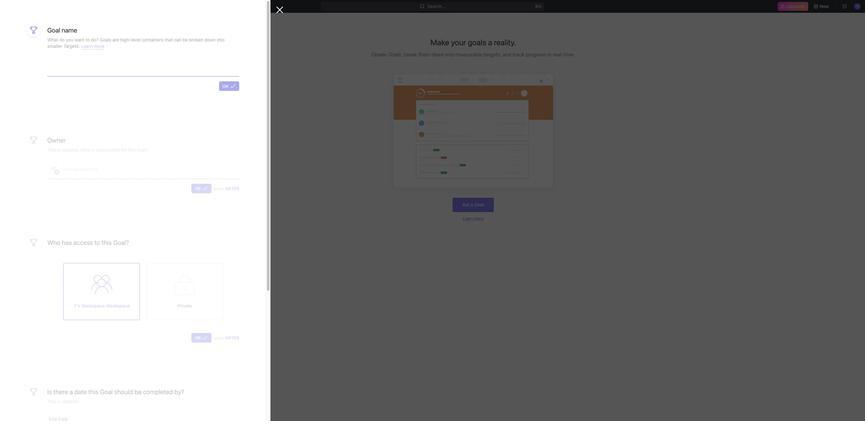 Task type: describe. For each thing, give the bounding box(es) containing it.
there
[[53, 388, 68, 396]]

them
[[419, 52, 430, 57]]

goal?
[[113, 239, 129, 246]]

break
[[404, 52, 417, 57]]

make your goals a reality.
[[431, 38, 516, 47]]

track
[[513, 52, 525, 57]]

private
[[178, 303, 192, 309]]

new button
[[811, 1, 834, 11]]

2 horizontal spatial a
[[489, 38, 493, 47]]

1 horizontal spatial to
[[95, 239, 100, 246]]

press enter for who has access to this goal?
[[214, 335, 239, 341]]

choose
[[63, 166, 79, 172]]

⌘k
[[535, 4, 542, 9]]

0 vertical spatial goal
[[47, 26, 60, 34]]

this for date
[[88, 388, 98, 396]]

2 horizontal spatial goal
[[475, 202, 484, 208]]

by?
[[175, 388, 185, 396]]

new
[[820, 4, 830, 9]]

goals
[[100, 37, 111, 42]]

press for who has access to this goal?
[[214, 335, 225, 341]]

can
[[174, 37, 182, 42]]

more inside dialog
[[94, 43, 105, 49]]

targets . learn more
[[63, 43, 105, 49]]

1 vertical spatial learn
[[463, 216, 474, 221]]

.
[[79, 43, 80, 49]]

time.
[[564, 52, 576, 57]]

targets
[[63, 43, 79, 49]]

do?
[[91, 37, 99, 42]]

smaller
[[47, 43, 62, 49]]

is
[[47, 388, 52, 396]]

what do you want to do? goals are high-level containers that can be broken down into smaller
[[47, 37, 225, 49]]

upgrade
[[787, 4, 806, 9]]

real-
[[553, 52, 564, 57]]

owner
[[47, 137, 66, 144]]

reality.
[[494, 38, 516, 47]]

high-
[[120, 37, 131, 42]]

t's
[[74, 303, 80, 309]]

1 vertical spatial learn more link
[[463, 216, 484, 221]]

sidebar navigation
[[0, 13, 81, 421]]

1 horizontal spatial more
[[475, 216, 484, 221]]

learn more
[[463, 216, 484, 221]]

who has access to this goal?
[[47, 239, 129, 246]]

press for owner
[[214, 186, 225, 191]]

press enter for owner
[[214, 186, 239, 191]]

want
[[75, 37, 84, 42]]

1 workspace from the left
[[81, 303, 105, 309]]

owner(s)
[[80, 166, 99, 172]]

down inside what do you want to do? goals are high-level containers that can be broken down into smaller
[[205, 37, 216, 42]]

goals
[[468, 38, 487, 47]]

completed
[[143, 388, 173, 396]]

create
[[372, 52, 387, 57]]

your
[[451, 38, 466, 47]]

0 horizontal spatial be
[[135, 388, 142, 396]]

t's workspace workspace
[[74, 303, 130, 309]]

search...
[[428, 4, 446, 9]]

0 vertical spatial learn more link
[[81, 43, 105, 49]]

be inside what do you want to do? goals are high-level containers that can be broken down into smaller
[[183, 37, 188, 42]]

has
[[62, 239, 72, 246]]

name
[[62, 26, 77, 34]]

enter for owner
[[226, 186, 239, 191]]

you
[[66, 37, 73, 42]]

team
[[15, 146, 26, 151]]



Task type: locate. For each thing, give the bounding box(es) containing it.
a
[[489, 38, 493, 47], [471, 202, 474, 208], [70, 388, 73, 396]]

a right 'set'
[[471, 202, 474, 208]]

learn more link
[[81, 43, 105, 49], [463, 216, 484, 221]]

1 horizontal spatial be
[[183, 37, 188, 42]]

make
[[431, 38, 450, 47]]

ok button for owner
[[192, 184, 212, 193]]

0 vertical spatial enter
[[226, 186, 239, 191]]

dialog
[[0, 0, 284, 421]]

1 vertical spatial enter
[[226, 335, 239, 341]]

ok button for who has access to this goal?
[[192, 333, 212, 343]]

goal left the should
[[100, 388, 113, 396]]

2 vertical spatial ok button
[[192, 333, 212, 343]]

and
[[503, 52, 512, 57]]

0 vertical spatial more
[[94, 43, 105, 49]]

2 press enter from the top
[[214, 335, 239, 341]]

goal name
[[47, 26, 77, 34]]

in
[[548, 52, 552, 57]]

date
[[74, 388, 87, 396]]

1 vertical spatial into
[[446, 52, 454, 57]]

a up targets,
[[489, 38, 493, 47]]

space
[[28, 146, 41, 151]]

broken
[[189, 37, 203, 42]]

0 horizontal spatial learn
[[81, 43, 93, 49]]

ok button
[[219, 81, 239, 91], [192, 184, 212, 193], [192, 333, 212, 343]]

1 vertical spatial more
[[475, 216, 484, 221]]

goal right 'set'
[[475, 202, 484, 208]]

1 horizontal spatial a
[[471, 202, 474, 208]]

this
[[102, 239, 112, 246], [88, 388, 98, 396]]

1 horizontal spatial this
[[102, 239, 112, 246]]

create goals, break them down into measurable targets, and track progress in real-time.
[[372, 52, 576, 57]]

dialog containing goal name
[[0, 0, 284, 421]]

None text field
[[47, 59, 239, 76]]

1 vertical spatial press enter
[[214, 335, 239, 341]]

a inside dialog
[[70, 388, 73, 396]]

1 vertical spatial down
[[432, 52, 444, 57]]

1 enter from the top
[[226, 186, 239, 191]]

to left do?
[[86, 37, 90, 42]]

1 horizontal spatial learn
[[463, 216, 474, 221]]

1 horizontal spatial goal
[[100, 388, 113, 396]]

into down your
[[446, 52, 454, 57]]

to
[[86, 37, 90, 42], [95, 239, 100, 246]]

to inside what do you want to do? goals are high-level containers that can be broken down into smaller
[[86, 37, 90, 42]]

0 horizontal spatial a
[[70, 388, 73, 396]]

this right the date on the bottom of page
[[88, 388, 98, 396]]

access
[[73, 239, 93, 246]]

are
[[113, 37, 119, 42]]

to right access
[[95, 239, 100, 246]]

enter for who has access to this goal?
[[226, 335, 239, 341]]

set a goal
[[463, 202, 484, 208]]

workspace
[[81, 303, 105, 309], [106, 303, 130, 309]]

0 vertical spatial be
[[183, 37, 188, 42]]

team space link
[[15, 144, 77, 154]]

learn
[[81, 43, 93, 49], [463, 216, 474, 221]]

measurable
[[456, 52, 483, 57]]

0 horizontal spatial more
[[94, 43, 105, 49]]

0 horizontal spatial this
[[88, 388, 98, 396]]

down right broken at top
[[205, 37, 216, 42]]

containers
[[142, 37, 164, 42]]

0 vertical spatial press
[[214, 186, 225, 191]]

ok for owner
[[195, 186, 201, 191]]

1 vertical spatial a
[[471, 202, 474, 208]]

more down do?
[[94, 43, 105, 49]]

0 horizontal spatial learn more link
[[81, 43, 105, 49]]

be right can
[[183, 37, 188, 42]]

1 vertical spatial ok button
[[192, 184, 212, 193]]

home
[[15, 33, 28, 39]]

0 vertical spatial press enter
[[214, 186, 239, 191]]

home link
[[3, 31, 79, 41]]

progress
[[526, 52, 547, 57]]

1 horizontal spatial down
[[432, 52, 444, 57]]

team space
[[15, 146, 41, 151]]

press
[[214, 186, 225, 191], [214, 335, 225, 341]]

set
[[463, 202, 470, 208]]

do
[[59, 37, 65, 42]]

this left goal?
[[102, 239, 112, 246]]

be right the should
[[135, 388, 142, 396]]

0 vertical spatial learn
[[81, 43, 93, 49]]

none text field inside dialog
[[47, 59, 239, 76]]

1 vertical spatial ok
[[195, 186, 201, 191]]

1 vertical spatial goal
[[475, 202, 484, 208]]

0 vertical spatial a
[[489, 38, 493, 47]]

2 enter from the top
[[226, 335, 239, 341]]

down down make at the top of the page
[[432, 52, 444, 57]]

2 workspace from the left
[[106, 303, 130, 309]]

into right broken at top
[[217, 37, 225, 42]]

learn down 'set'
[[463, 216, 474, 221]]

learn right .
[[81, 43, 93, 49]]

a left the date on the bottom of page
[[70, 388, 73, 396]]

goal up what
[[47, 26, 60, 34]]

targets,
[[484, 52, 502, 57]]

0 horizontal spatial into
[[217, 37, 225, 42]]

choose owner(s)
[[63, 166, 99, 172]]

level
[[131, 37, 141, 42]]

0 horizontal spatial workspace
[[81, 303, 105, 309]]

press enter
[[214, 186, 239, 191], [214, 335, 239, 341]]

more down set a goal
[[475, 216, 484, 221]]

2 press from the top
[[214, 335, 225, 341]]

is there a date this goal should be completed by?
[[47, 388, 185, 396]]

more
[[94, 43, 105, 49], [475, 216, 484, 221]]

into
[[217, 37, 225, 42], [446, 52, 454, 57]]

that
[[165, 37, 173, 42]]

learn more link down set a goal
[[463, 216, 484, 221]]

this for to
[[102, 239, 112, 246]]

1 press enter from the top
[[214, 186, 239, 191]]

0 vertical spatial into
[[217, 37, 225, 42]]

learn more link down do?
[[81, 43, 105, 49]]

2 vertical spatial a
[[70, 388, 73, 396]]

1 vertical spatial be
[[135, 388, 142, 396]]

ok for who has access to this goal?
[[195, 335, 201, 341]]

0 vertical spatial to
[[86, 37, 90, 42]]

what
[[47, 37, 58, 42]]

1 horizontal spatial into
[[446, 52, 454, 57]]

1 vertical spatial this
[[88, 388, 98, 396]]

team space tree
[[3, 133, 79, 219]]

into inside what do you want to do? goals are high-level containers that can be broken down into smaller
[[217, 37, 225, 42]]

goal
[[47, 26, 60, 34], [475, 202, 484, 208], [100, 388, 113, 396]]

2 vertical spatial ok
[[195, 335, 201, 341]]

goals,
[[388, 52, 403, 57]]

0 horizontal spatial to
[[86, 37, 90, 42]]

2 vertical spatial goal
[[100, 388, 113, 396]]

0 vertical spatial ok
[[223, 84, 229, 89]]

upgrade link
[[778, 2, 809, 11]]

0 vertical spatial this
[[102, 239, 112, 246]]

1 horizontal spatial workspace
[[106, 303, 130, 309]]

1 vertical spatial to
[[95, 239, 100, 246]]

ok
[[223, 84, 229, 89], [195, 186, 201, 191], [195, 335, 201, 341]]

should
[[114, 388, 133, 396]]

1 vertical spatial press
[[214, 335, 225, 341]]

who
[[47, 239, 60, 246]]

enter
[[226, 186, 239, 191], [226, 335, 239, 341]]

1 horizontal spatial learn more link
[[463, 216, 484, 221]]

0 vertical spatial down
[[205, 37, 216, 42]]

be
[[183, 37, 188, 42], [135, 388, 142, 396]]

down
[[205, 37, 216, 42], [432, 52, 444, 57]]

1 press from the top
[[214, 186, 225, 191]]

0 horizontal spatial goal
[[47, 26, 60, 34]]

0 vertical spatial ok button
[[219, 81, 239, 91]]

0 horizontal spatial down
[[205, 37, 216, 42]]

learn inside dialog
[[81, 43, 93, 49]]



Task type: vqa. For each thing, say whether or not it's contained in the screenshot.
Hide
no



